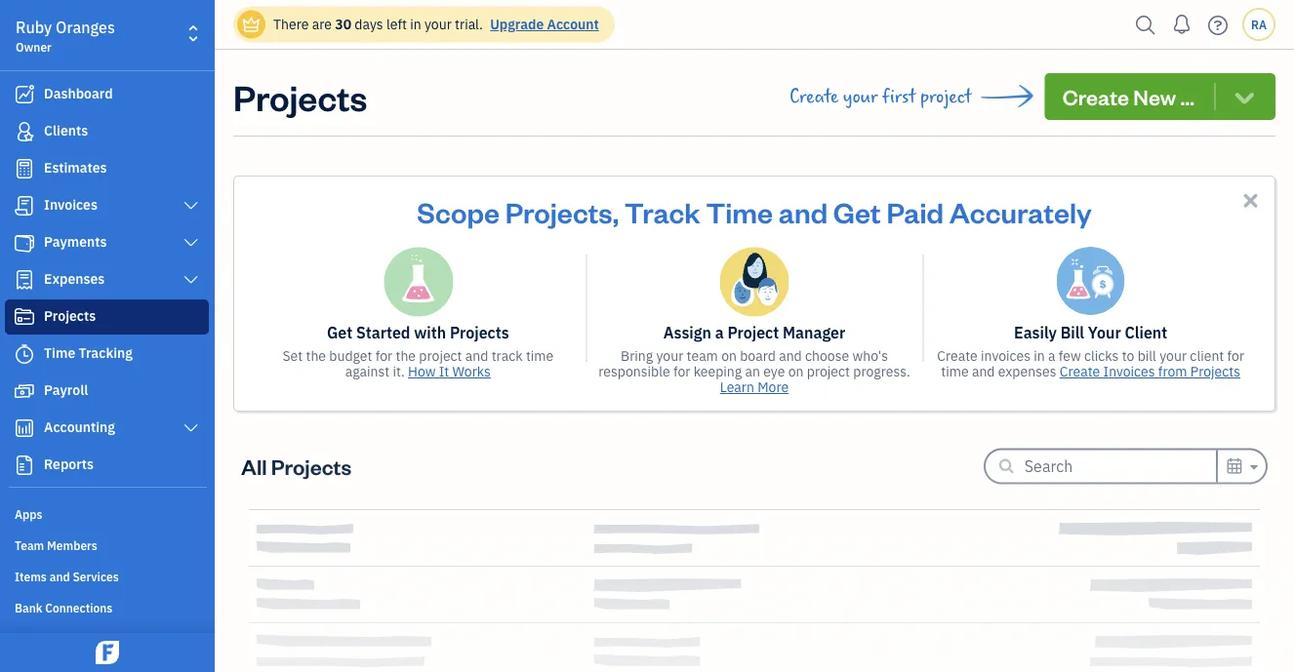 Task type: vqa. For each thing, say whether or not it's contained in the screenshot.
Set the budget for the project and track time against it.
yes



Task type: locate. For each thing, give the bounding box(es) containing it.
get left paid
[[834, 193, 881, 230]]

and up assign a project manager image
[[779, 193, 828, 230]]

project down manager
[[807, 363, 851, 381]]

a inside assign a project manager bring your team on board and choose who's responsible for keeping an eye on project progress. learn more
[[715, 323, 724, 343]]

first
[[883, 86, 916, 107]]

a left few
[[1049, 347, 1056, 365]]

projects right all
[[271, 453, 352, 480]]

for
[[376, 347, 393, 365], [1228, 347, 1245, 365], [674, 363, 691, 381]]

accurately
[[950, 193, 1092, 230]]

dashboard link
[[5, 77, 209, 112]]

1 horizontal spatial invoices
[[1104, 363, 1156, 381]]

1 horizontal spatial time
[[942, 363, 969, 381]]

client image
[[13, 122, 36, 142]]

items and services link
[[5, 562, 209, 591]]

for right client
[[1228, 347, 1245, 365]]

for inside set the budget for the project and track time against it.
[[376, 347, 393, 365]]

1 horizontal spatial get
[[834, 193, 881, 230]]

1 vertical spatial a
[[1049, 347, 1056, 365]]

who's
[[853, 347, 889, 365]]

0 horizontal spatial a
[[715, 323, 724, 343]]

your right bill
[[1160, 347, 1188, 365]]

trial.
[[455, 15, 483, 33]]

choose
[[806, 347, 850, 365]]

items and services
[[15, 569, 119, 585]]

connections
[[45, 601, 113, 616]]

payroll link
[[5, 374, 209, 409]]

create for create new …
[[1063, 83, 1130, 110]]

1 horizontal spatial project
[[807, 363, 851, 381]]

ruby
[[16, 17, 52, 38]]

chevron large down image inside accounting link
[[182, 421, 200, 437]]

days
[[355, 15, 383, 33]]

0 horizontal spatial the
[[306, 347, 326, 365]]

an
[[746, 363, 761, 381]]

for left "keeping"
[[674, 363, 691, 381]]

time tracking
[[44, 344, 133, 362]]

all projects
[[241, 453, 352, 480]]

your
[[425, 15, 452, 33], [843, 86, 878, 107], [657, 347, 684, 365], [1160, 347, 1188, 365]]

easily
[[1015, 323, 1058, 343]]

with
[[414, 323, 446, 343]]

items
[[15, 569, 47, 585]]

client
[[1125, 323, 1168, 343]]

create new …
[[1063, 83, 1195, 110]]

apps link
[[5, 499, 209, 528]]

1 horizontal spatial a
[[1049, 347, 1056, 365]]

close image
[[1240, 189, 1263, 212]]

0 horizontal spatial time
[[526, 347, 554, 365]]

bank
[[15, 601, 42, 616]]

in inside create invoices in a few clicks to bill your client for time and expenses
[[1034, 347, 1046, 365]]

services
[[73, 569, 119, 585]]

1 the from the left
[[306, 347, 326, 365]]

the right set
[[306, 347, 326, 365]]

create left first
[[790, 86, 839, 107]]

how
[[408, 363, 436, 381]]

in down easily
[[1034, 347, 1046, 365]]

0 horizontal spatial on
[[722, 347, 737, 365]]

apps
[[15, 507, 42, 522]]

create new … button
[[1046, 73, 1276, 120]]

get started with projects
[[327, 323, 510, 343]]

time inside create invoices in a few clicks to bill your client for time and expenses
[[942, 363, 969, 381]]

easily bill your client
[[1015, 323, 1168, 343]]

project right first
[[921, 86, 972, 107]]

1 horizontal spatial time
[[706, 193, 773, 230]]

2 chevron large down image from the top
[[182, 235, 200, 251]]

there are 30 days left in your trial. upgrade account
[[273, 15, 599, 33]]

create inside dropdown button
[[1063, 83, 1130, 110]]

create for create invoices in a few clicks to bill your client for time and expenses
[[938, 347, 978, 365]]

3 chevron large down image from the top
[[182, 421, 200, 437]]

your left trial.
[[425, 15, 452, 33]]

1 vertical spatial in
[[1034, 347, 1046, 365]]

left
[[387, 15, 407, 33]]

project
[[728, 323, 780, 343]]

board
[[740, 347, 776, 365]]

scope
[[417, 193, 500, 230]]

time
[[526, 347, 554, 365], [942, 363, 969, 381]]

project
[[921, 86, 972, 107], [419, 347, 462, 365], [807, 363, 851, 381]]

started
[[356, 323, 411, 343]]

create invoices in a few clicks to bill your client for time and expenses
[[938, 347, 1245, 381]]

money image
[[13, 382, 36, 401]]

timer image
[[13, 345, 36, 364]]

freshbooks image
[[92, 642, 123, 665]]

go to help image
[[1203, 10, 1234, 40]]

your down 'assign'
[[657, 347, 684, 365]]

on
[[722, 347, 737, 365], [789, 363, 804, 381]]

projects,
[[506, 193, 619, 230]]

0 vertical spatial get
[[834, 193, 881, 230]]

a up team
[[715, 323, 724, 343]]

and left the expenses
[[973, 363, 996, 381]]

projects down expenses
[[44, 307, 96, 325]]

chevron large down image
[[182, 198, 200, 214], [182, 235, 200, 251], [182, 421, 200, 437]]

get
[[834, 193, 881, 230], [327, 323, 353, 343]]

your left first
[[843, 86, 878, 107]]

projects
[[233, 73, 367, 120], [44, 307, 96, 325], [450, 323, 510, 343], [1191, 363, 1241, 381], [271, 453, 352, 480]]

to
[[1123, 347, 1135, 365]]

0 vertical spatial invoices
[[44, 196, 98, 214]]

team members link
[[5, 530, 209, 560]]

and right items
[[49, 569, 70, 585]]

Search text field
[[1025, 451, 1217, 482]]

clients
[[44, 122, 88, 140]]

responsible
[[599, 363, 671, 381]]

2 horizontal spatial for
[[1228, 347, 1245, 365]]

create your first project
[[790, 86, 972, 107]]

chevron large down image for accounting
[[182, 421, 200, 437]]

expenses
[[44, 270, 105, 288]]

0 horizontal spatial time
[[44, 344, 75, 362]]

the
[[306, 347, 326, 365], [396, 347, 416, 365]]

on right eye
[[789, 363, 804, 381]]

1 chevron large down image from the top
[[182, 198, 200, 214]]

time left invoices
[[942, 363, 969, 381]]

works
[[453, 363, 491, 381]]

a
[[715, 323, 724, 343], [1049, 347, 1056, 365]]

projects down there
[[233, 73, 367, 120]]

0 horizontal spatial invoices
[[44, 196, 98, 214]]

easily bill your client image
[[1057, 247, 1126, 315]]

bring
[[621, 347, 653, 365]]

project inside set the budget for the project and track time against it.
[[419, 347, 462, 365]]

chevrondown image
[[1232, 83, 1259, 110]]

clients link
[[5, 114, 209, 149]]

there
[[273, 15, 309, 33]]

assign
[[664, 323, 712, 343]]

projects link
[[5, 300, 209, 335]]

invoices
[[44, 196, 98, 214], [1104, 363, 1156, 381]]

on right team
[[722, 347, 737, 365]]

payroll
[[44, 381, 88, 399]]

0 horizontal spatial for
[[376, 347, 393, 365]]

1 horizontal spatial the
[[396, 347, 416, 365]]

tracking
[[79, 344, 133, 362]]

invoice image
[[13, 196, 36, 216]]

assign a project manager bring your team on board and choose who's responsible for keeping an eye on project progress. learn more
[[599, 323, 911, 396]]

for left it.
[[376, 347, 393, 365]]

estimate image
[[13, 159, 36, 179]]

0 vertical spatial a
[[715, 323, 724, 343]]

time up assign a project manager image
[[706, 193, 773, 230]]

create left invoices
[[938, 347, 978, 365]]

all
[[241, 453, 267, 480]]

1 vertical spatial time
[[44, 344, 75, 362]]

create left new
[[1063, 83, 1130, 110]]

dashboard image
[[13, 85, 36, 104]]

time inside set the budget for the project and track time against it.
[[526, 347, 554, 365]]

paid
[[887, 193, 944, 230]]

project inside assign a project manager bring your team on board and choose who's responsible for keeping an eye on project progress. learn more
[[807, 363, 851, 381]]

0 horizontal spatial in
[[410, 15, 422, 33]]

time inside main element
[[44, 344, 75, 362]]

1 vertical spatial chevron large down image
[[182, 235, 200, 251]]

projects up track
[[450, 323, 510, 343]]

account
[[547, 15, 599, 33]]

create for create your first project
[[790, 86, 839, 107]]

1 horizontal spatial for
[[674, 363, 691, 381]]

create inside create invoices in a few clicks to bill your client for time and expenses
[[938, 347, 978, 365]]

0 vertical spatial chevron large down image
[[182, 198, 200, 214]]

the down get started with projects
[[396, 347, 416, 365]]

get up budget
[[327, 323, 353, 343]]

in right left
[[410, 15, 422, 33]]

invoices
[[981, 347, 1031, 365]]

0 horizontal spatial project
[[419, 347, 462, 365]]

track
[[625, 193, 701, 230]]

are
[[312, 15, 332, 33]]

1 horizontal spatial on
[[789, 363, 804, 381]]

and right "board"
[[779, 347, 802, 365]]

project down with
[[419, 347, 462, 365]]

and
[[779, 193, 828, 230], [466, 347, 489, 365], [779, 347, 802, 365], [973, 363, 996, 381], [49, 569, 70, 585]]

1 vertical spatial get
[[327, 323, 353, 343]]

1 horizontal spatial in
[[1034, 347, 1046, 365]]

time right track
[[526, 347, 554, 365]]

projects inside main element
[[44, 307, 96, 325]]

create down bill
[[1060, 363, 1101, 381]]

2 vertical spatial chevron large down image
[[182, 421, 200, 437]]

time right timer image
[[44, 344, 75, 362]]

and left track
[[466, 347, 489, 365]]



Task type: describe. For each thing, give the bounding box(es) containing it.
and inside create invoices in a few clicks to bill your client for time and expenses
[[973, 363, 996, 381]]

against
[[345, 363, 390, 381]]

0 vertical spatial in
[[410, 15, 422, 33]]

assign a project manager image
[[720, 247, 790, 317]]

from
[[1159, 363, 1188, 381]]

estimates link
[[5, 151, 209, 187]]

scope projects, track time and get paid accurately
[[417, 193, 1092, 230]]

ra button
[[1243, 8, 1276, 41]]

your inside create invoices in a few clicks to bill your client for time and expenses
[[1160, 347, 1188, 365]]

for inside assign a project manager bring your team on board and choose who's responsible for keeping an eye on project progress. learn more
[[674, 363, 691, 381]]

bank connections
[[15, 601, 113, 616]]

how it works
[[408, 363, 491, 381]]

your
[[1089, 323, 1122, 343]]

project image
[[13, 308, 36, 327]]

bill
[[1061, 323, 1085, 343]]

bill
[[1138, 347, 1157, 365]]

dashboard
[[44, 84, 113, 103]]

invoices inside main element
[[44, 196, 98, 214]]

clicks
[[1085, 347, 1120, 365]]

bank connections link
[[5, 593, 209, 622]]

a inside create invoices in a few clicks to bill your client for time and expenses
[[1049, 347, 1056, 365]]

main element
[[0, 0, 264, 673]]

ra
[[1252, 17, 1268, 32]]

members
[[47, 538, 97, 554]]

chart image
[[13, 419, 36, 438]]

get started with projects image
[[383, 247, 453, 317]]

0 horizontal spatial get
[[327, 323, 353, 343]]

manager
[[783, 323, 846, 343]]

caretdown image
[[1248, 456, 1259, 479]]

reports link
[[5, 448, 209, 483]]

few
[[1059, 347, 1082, 365]]

report image
[[13, 456, 36, 476]]

…
[[1181, 83, 1195, 110]]

and inside set the budget for the project and track time against it.
[[466, 347, 489, 365]]

team
[[15, 538, 44, 554]]

track
[[492, 347, 523, 365]]

accounting
[[44, 418, 115, 437]]

budget
[[329, 347, 372, 365]]

and inside 'items and services' link
[[49, 569, 70, 585]]

new
[[1134, 83, 1177, 110]]

team members
[[15, 538, 97, 554]]

calendar image
[[1226, 455, 1244, 478]]

expenses
[[999, 363, 1057, 381]]

2 the from the left
[[396, 347, 416, 365]]

chevron large down image
[[182, 272, 200, 288]]

upgrade
[[490, 15, 544, 33]]

projects right from on the bottom of the page
[[1191, 363, 1241, 381]]

create invoices from projects
[[1060, 363, 1241, 381]]

and inside assign a project manager bring your team on board and choose who's responsible for keeping an eye on project progress. learn more
[[779, 347, 802, 365]]

30
[[335, 15, 352, 33]]

0 vertical spatial time
[[706, 193, 773, 230]]

client
[[1191, 347, 1225, 365]]

set the budget for the project and track time against it.
[[283, 347, 554, 381]]

search image
[[1131, 10, 1162, 40]]

payments link
[[5, 226, 209, 261]]

notifications image
[[1167, 5, 1198, 44]]

create for create invoices from projects
[[1060, 363, 1101, 381]]

team
[[687, 347, 719, 365]]

settings image
[[15, 631, 209, 646]]

chevron large down image for payments
[[182, 235, 200, 251]]

payment image
[[13, 233, 36, 253]]

set
[[283, 347, 303, 365]]

invoices link
[[5, 188, 209, 224]]

oranges
[[56, 17, 115, 38]]

time tracking link
[[5, 337, 209, 372]]

learn
[[720, 378, 755, 396]]

owner
[[16, 39, 52, 55]]

progress.
[[854, 363, 911, 381]]

keeping
[[694, 363, 742, 381]]

it.
[[393, 363, 405, 381]]

accounting link
[[5, 411, 209, 446]]

it
[[439, 363, 449, 381]]

1 vertical spatial invoices
[[1104, 363, 1156, 381]]

for inside create invoices in a few clicks to bill your client for time and expenses
[[1228, 347, 1245, 365]]

more
[[758, 378, 789, 396]]

expense image
[[13, 271, 36, 290]]

eye
[[764, 363, 786, 381]]

your inside assign a project manager bring your team on board and choose who's responsible for keeping an eye on project progress. learn more
[[657, 347, 684, 365]]

crown image
[[241, 14, 262, 35]]

chevron large down image for invoices
[[182, 198, 200, 214]]

upgrade account link
[[486, 15, 599, 33]]

2 horizontal spatial project
[[921, 86, 972, 107]]

estimates
[[44, 159, 107, 177]]

expenses link
[[5, 263, 209, 298]]

payments
[[44, 233, 107, 251]]



